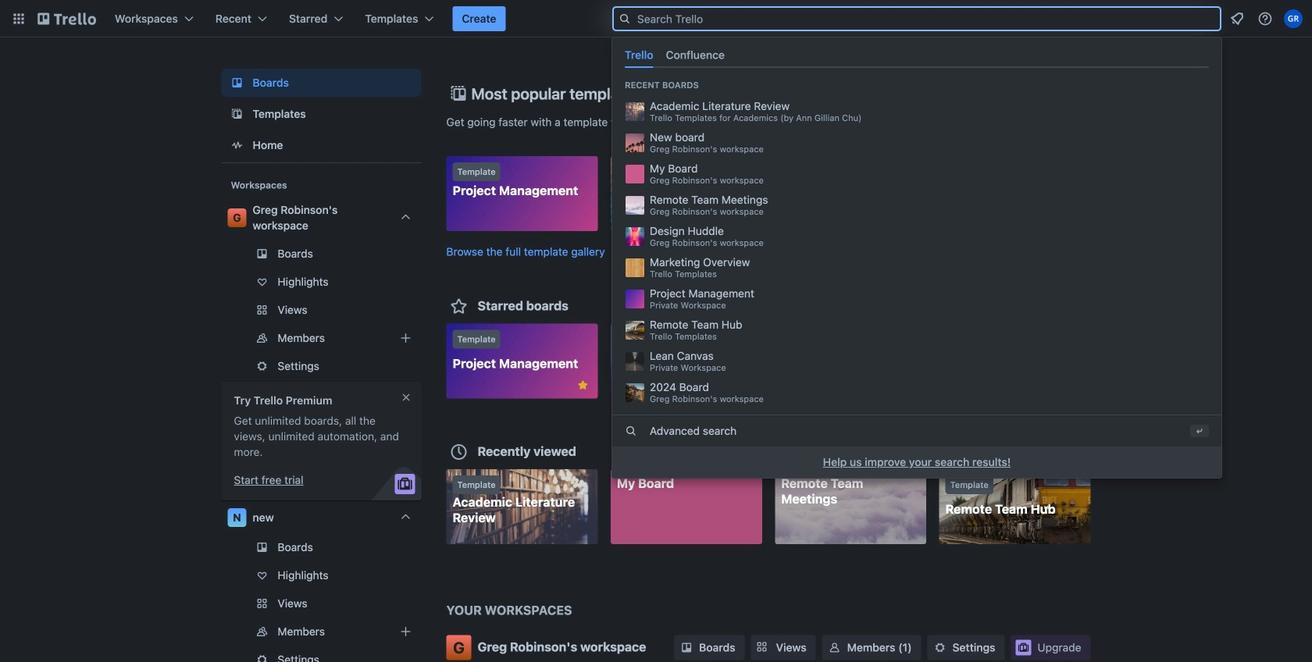 Task type: vqa. For each thing, say whether or not it's contained in the screenshot.
UP
no



Task type: locate. For each thing, give the bounding box(es) containing it.
tab down the search image
[[619, 42, 660, 68]]

1 tab from the left
[[619, 42, 660, 68]]

1 sm image from the left
[[679, 640, 695, 656]]

home image
[[228, 136, 246, 155]]

template board image
[[228, 105, 246, 123]]

open information menu image
[[1258, 11, 1273, 27]]

Search Trello field
[[612, 6, 1222, 31]]

0 vertical spatial add image
[[396, 329, 415, 348]]

sm image
[[827, 640, 843, 656]]

tab list
[[619, 42, 1216, 68]]

2 add image from the top
[[396, 623, 415, 641]]

board image
[[228, 73, 246, 92]]

primary element
[[0, 0, 1312, 37]]

0 horizontal spatial sm image
[[679, 640, 695, 656]]

1 add image from the top
[[396, 329, 415, 348]]

add image
[[396, 329, 415, 348], [396, 623, 415, 641]]

1 vertical spatial add image
[[396, 623, 415, 641]]

greg robinson (gregrobinson96) image
[[1284, 9, 1303, 28]]

tab
[[619, 42, 660, 68], [660, 42, 731, 68]]

tab down primary element
[[660, 42, 731, 68]]

search image
[[619, 12, 631, 25]]

1 horizontal spatial sm image
[[932, 640, 948, 656]]

click to unstar this board. it will be removed from your starred list. image
[[576, 379, 590, 393]]

sm image
[[679, 640, 695, 656], [932, 640, 948, 656]]



Task type: describe. For each thing, give the bounding box(es) containing it.
back to home image
[[37, 6, 96, 31]]

advanced search image
[[625, 425, 637, 438]]

2 sm image from the left
[[932, 640, 948, 656]]

0 notifications image
[[1228, 9, 1247, 28]]

2 tab from the left
[[660, 42, 731, 68]]



